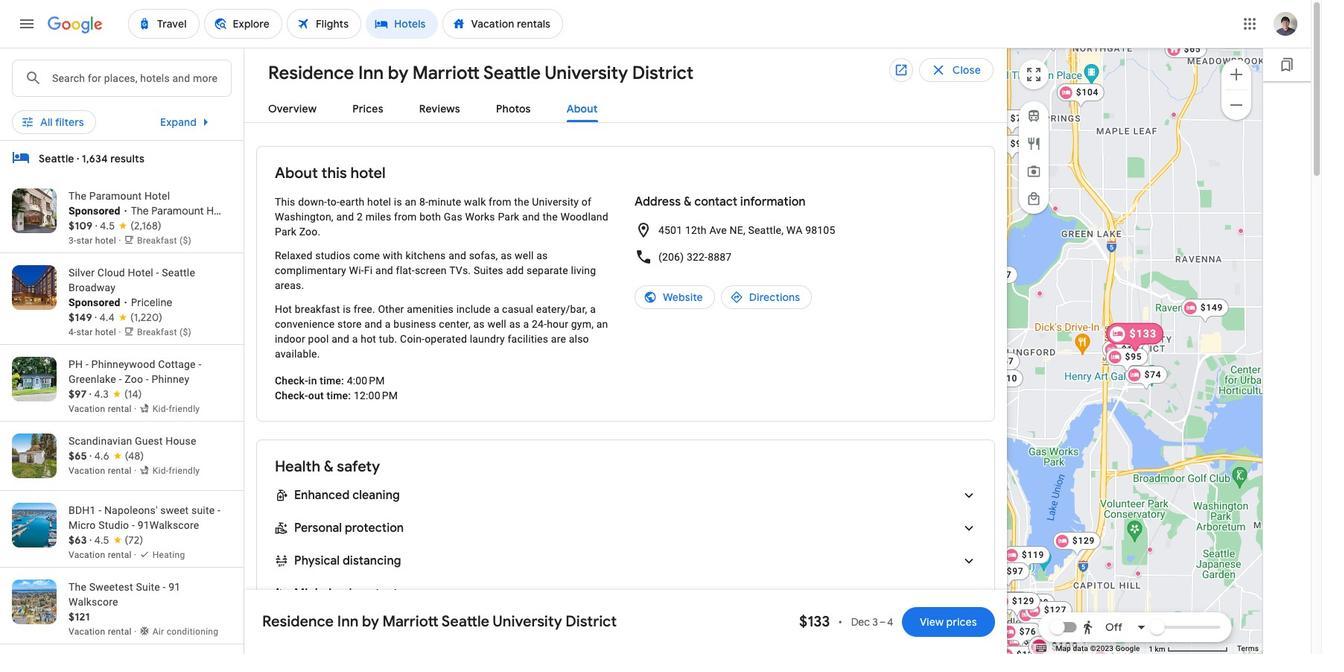 Task type: describe. For each thing, give the bounding box(es) containing it.
with
[[383, 250, 403, 262]]

ne,
[[730, 224, 746, 236]]

are
[[551, 333, 566, 345]]

facilities
[[508, 333, 548, 345]]

greenlake
[[69, 373, 116, 385]]

hotel for priceline
[[128, 267, 153, 279]]

- right ph
[[86, 358, 89, 370]]

vacation rental · for 4.6
[[69, 466, 139, 476]]

and right fi
[[376, 264, 393, 276]]

marriott inside heading
[[413, 62, 480, 84]]

1 vertical spatial residence
[[262, 612, 334, 631]]

0 vertical spatial the
[[514, 196, 529, 208]]

· up 3-star hotel · on the left top
[[95, 219, 97, 232]]

relaxed studios come with kitchens and sofas, as well as complimentary wi-fi and flat-screen tvs. suites add separate living areas.
[[275, 250, 596, 291]]

1 vertical spatial $129 link
[[993, 592, 1041, 618]]

1 vertical spatial the
[[543, 211, 558, 223]]

$120 link
[[1017, 606, 1065, 631]]

contact inside dropdown button
[[355, 586, 398, 601]]

about for about
[[567, 102, 598, 115]]

$149 inside silver cloud hotel - seattle broadway sponsored · priceline $149 ·
[[69, 311, 92, 324]]

operated
[[425, 333, 467, 345]]

4.5 out of 5 stars from 72 reviews image
[[94, 533, 143, 548]]

91walkscore
[[138, 519, 199, 531]]

a left hot
[[352, 333, 358, 345]]

- right cottage in the bottom left of the page
[[198, 358, 202, 370]]

phinney
[[152, 373, 189, 385]]

1 vertical spatial $97 link
[[988, 563, 1030, 588]]

come
[[353, 250, 380, 262]]

hotel · for 4.4
[[95, 327, 121, 338]]

1 vertical spatial $119
[[986, 634, 1009, 644]]

seattle inside heading
[[484, 62, 541, 84]]

earth
[[340, 196, 365, 208]]

& for overview
[[684, 194, 692, 209]]

1 vertical spatial from
[[394, 211, 417, 223]]

an inside this down-to-earth hotel is an 8-minute walk from the university of washington, and 2 miles from both gas works park and the woodland park zoo.
[[405, 196, 417, 208]]

and right works
[[522, 211, 540, 223]]

cloud
[[97, 267, 125, 279]]

as down casual
[[509, 318, 521, 330]]

cecil bacon manor bed and breakfast image
[[1106, 562, 1112, 568]]

in
[[308, 375, 317, 387]]

phinneywood
[[91, 358, 155, 370]]

overview
[[268, 102, 317, 115]]

zoom out map image
[[1228, 96, 1246, 114]]

1 horizontal spatial $119
[[1022, 550, 1045, 560]]

health
[[275, 457, 320, 476]]

$65 inside scandinavian guest house $65 ·
[[69, 449, 87, 463]]

air conditioning
[[153, 627, 219, 637]]

and left the 2
[[336, 211, 354, 223]]

store
[[338, 318, 362, 330]]

prices
[[947, 615, 978, 629]]

filters form
[[12, 1, 780, 104]]

0 horizontal spatial $133
[[799, 612, 830, 631]]

1 horizontal spatial from
[[489, 196, 512, 208]]

star for hotel
[[76, 235, 93, 246]]

1 vertical spatial residence inn by marriott seattle university district
[[262, 612, 617, 631]]

off button
[[1078, 609, 1151, 645]]

2
[[357, 211, 363, 223]]

(2,168)
[[131, 219, 162, 232]]

open in new tab image
[[894, 63, 909, 77]]

2 vertical spatial university
[[493, 612, 562, 631]]

district inside heading
[[632, 62, 694, 84]]

flat-
[[396, 264, 415, 276]]

$65 link
[[1165, 40, 1207, 58]]

- up '(72)'
[[132, 519, 135, 531]]

wi-
[[349, 264, 364, 276]]

information
[[740, 194, 806, 209]]

1 vertical spatial inn
[[337, 612, 359, 631]]

amenities
[[407, 303, 454, 315]]

(206)
[[659, 251, 684, 263]]

friendly for (48)
[[169, 466, 200, 476]]

$117 link
[[1038, 617, 1086, 642]]

ph - phinneywood cottage - greenlake - zoo - phinney $97 ·
[[69, 358, 202, 401]]

4.5 for (72)
[[94, 533, 109, 547]]

0 vertical spatial $119 link
[[1003, 546, 1051, 571]]

address & contact information
[[635, 194, 806, 209]]

4.3 out of 5 stars from 14 reviews image
[[94, 387, 142, 402]]

· up 4.4 out of 5 stars from 1,220 reviews "image"
[[124, 297, 127, 308]]

star for ·
[[76, 327, 93, 338]]

4+
[[339, 65, 352, 78]]

university inside heading
[[545, 62, 628, 84]]

$149 inside map region
[[1201, 302, 1224, 313]]

98105
[[805, 224, 836, 236]]

vacation for $97
[[69, 404, 105, 414]]

seattle inside silver cloud hotel - seattle broadway sponsored · priceline $149 ·
[[162, 267, 195, 279]]

enhanced
[[294, 488, 350, 503]]

4.3
[[94, 387, 109, 401]]

1 check- from the top
[[275, 375, 308, 387]]

the bacon mansion bed and breakfast image
[[1106, 562, 1112, 568]]

1 vertical spatial $129
[[1012, 596, 1035, 606]]

this
[[275, 196, 295, 208]]

sweet
[[160, 504, 189, 516]]

$76
[[1020, 627, 1037, 637]]

rating
[[354, 65, 384, 78]]

birdhouse on greenlake image
[[1037, 291, 1043, 297]]

$78 link
[[991, 110, 1034, 135]]

breakfast ($) for (2,168)
[[137, 235, 191, 246]]

zoom in map image
[[1228, 65, 1246, 83]]

this down-to-earth hotel is an 8-minute walk from the university of washington, and 2 miles from both gas works park and the woodland park zoo.
[[275, 196, 609, 238]]

$127
[[1044, 605, 1067, 615]]

4-star hotel ·
[[69, 327, 124, 338]]

broadway
[[69, 282, 116, 294]]

$133 inside $133 "link"
[[1130, 328, 1157, 340]]

kitchens
[[406, 250, 446, 262]]

ph
[[69, 358, 83, 370]]

woodland
[[561, 211, 609, 223]]

4 rental · from the top
[[108, 627, 137, 637]]

areas.
[[275, 279, 304, 291]]

$72
[[1008, 595, 1025, 606]]

scandinavian
[[69, 435, 132, 447]]

a left 24-
[[523, 318, 529, 330]]

3-
[[69, 235, 76, 246]]

$109 inside map region
[[1052, 640, 1079, 653]]

and up tvs.
[[449, 250, 466, 262]]

(14)
[[124, 387, 142, 401]]

$110 link
[[976, 370, 1024, 395]]

directions
[[749, 291, 800, 304]]

2 vertical spatial seattle
[[442, 612, 490, 631]]

spa button
[[194, 60, 246, 83]]

· up 4.5 out of 5 stars from 2,168 reviews image
[[124, 205, 127, 217]]

gym,
[[571, 318, 594, 330]]

zoo.
[[299, 226, 321, 238]]

residence inn by marriott seattle university district heading
[[256, 60, 694, 85]]

sponsored inside silver cloud hotel - seattle broadway sponsored · priceline $149 ·
[[69, 297, 120, 308]]

4- or 5-star button
[[399, 60, 490, 83]]

indoor
[[275, 333, 305, 345]]

4- or 5-star
[[424, 65, 481, 78]]

$74 link
[[1125, 366, 1168, 391]]

Check-in text field
[[334, 13, 422, 47]]

4.4 out of 5 stars from 1,220 reviews image
[[99, 310, 162, 325]]

price
[[522, 65, 547, 78]]

1 vertical spatial marriott
[[383, 612, 439, 631]]

complimentary
[[275, 264, 346, 276]]

kid-friendly for (14)
[[153, 404, 200, 414]]

washington,
[[275, 211, 334, 223]]

hot
[[361, 333, 376, 345]]

terms link
[[1237, 645, 1259, 653]]

call this hotel: (206) 322-8887 element
[[635, 248, 977, 266]]

available.
[[275, 348, 320, 360]]

seattle · 1,634 results heading
[[39, 150, 145, 168]]

down-
[[298, 196, 327, 208]]

breakfast for (1,220)
[[137, 327, 177, 338]]

0 horizontal spatial district
[[566, 612, 617, 631]]

$76 link
[[1000, 623, 1043, 648]]

rental · for (14)
[[108, 404, 137, 414]]

also
[[569, 333, 589, 345]]

terms
[[1237, 645, 1259, 653]]

kid- for (48)
[[153, 466, 169, 476]]

priceline
[[131, 296, 173, 309]]

conditioning
[[167, 627, 219, 637]]

0 vertical spatial $97 link
[[976, 266, 1018, 284]]

$87
[[1139, 330, 1156, 340]]

keyboard shortcuts image
[[1036, 645, 1047, 652]]

website
[[663, 291, 703, 304]]

physical
[[294, 554, 340, 568]]

4- for 4-star hotel ·
[[69, 327, 76, 338]]

hotel for the paramount hotel
[[144, 190, 170, 202]]

kid-friendly for (48)
[[153, 466, 200, 476]]

guest rating, not selected image
[[673, 65, 686, 78]]

price button
[[496, 60, 572, 83]]

main menu image
[[18, 15, 36, 33]]

cleaning
[[353, 488, 400, 503]]

$109 inside the paramount hotel sponsored · the paramount hotel $109 ·
[[69, 219, 93, 232]]

seattle gaslight inn image
[[1144, 634, 1150, 640]]

($) for (2,168)
[[180, 235, 191, 246]]

0 vertical spatial contact
[[695, 194, 738, 209]]

4.5 out of 5 stars from 2,168 reviews image
[[100, 218, 162, 233]]

$97 inside ph - phinneywood cottage - greenlake - zoo - phinney $97 ·
[[69, 387, 87, 401]]

2 check- from the top
[[275, 390, 308, 402]]

4.4
[[99, 311, 115, 324]]

· left 4.4
[[95, 311, 97, 324]]

well inside hot breakfast is free. other amenities include a casual eatery/bar, a convenience store and a business center, as well as a 24-hour gym, an indoor pool and a hot tub. coin-operated laundry facilities are also available.
[[488, 318, 507, 330]]

1 vertical spatial by
[[362, 612, 379, 631]]

4 vacation rental · from the top
[[69, 627, 139, 637]]

expand button
[[142, 104, 232, 140]]

about this hotel
[[275, 164, 386, 183]]

air
[[153, 627, 164, 637]]

cottage
[[158, 358, 196, 370]]

sofas,
[[469, 250, 498, 262]]

1 horizontal spatial $129 link
[[1053, 532, 1101, 557]]

coin-
[[400, 333, 425, 345]]

©2023
[[1091, 645, 1114, 653]]

breakfast
[[295, 303, 340, 315]]

residence inn by marriott seattle university district inside heading
[[268, 62, 694, 84]]

$63
[[69, 533, 87, 547]]

4.6 out of 5 stars from 48 reviews image
[[94, 449, 144, 463]]

2 all from the top
[[40, 115, 53, 129]]

a left casual
[[494, 303, 500, 315]]

rental · for (72)
[[108, 550, 137, 560]]

napoleons'
[[104, 504, 158, 516]]

2 vertical spatial $97 link
[[1005, 633, 1047, 654]]



Task type: vqa. For each thing, say whether or not it's contained in the screenshot.


Task type: locate. For each thing, give the bounding box(es) containing it.
$95
[[1125, 352, 1142, 362]]

1 vertical spatial check-
[[275, 390, 308, 402]]

under $50
[[127, 65, 179, 78]]

breakfast ($) for (1,220)
[[137, 327, 191, 338]]

residence
[[268, 62, 354, 84], [262, 612, 334, 631]]

0 horizontal spatial is
[[343, 303, 351, 315]]

12:00 pm
[[354, 390, 398, 402]]

$72 link
[[988, 592, 1031, 617]]

1 horizontal spatial $109
[[1052, 640, 1079, 653]]

· inside bdh1 - napoleons' sweet suite - micro studio - 91walkscore $63 ·
[[90, 533, 92, 547]]

1 ($) from the top
[[180, 235, 191, 246]]

$99
[[1032, 598, 1049, 608]]

2 kid- from the top
[[153, 466, 169, 476]]

hotel · down 4.4
[[95, 327, 121, 338]]

0 vertical spatial $129
[[1073, 536, 1095, 546]]

hot
[[275, 303, 292, 315]]

4.5 for (2,168)
[[100, 219, 115, 232]]

is inside hot breakfast is free. other amenities include a casual eatery/bar, a convenience store and a business center, as well as a 24-hour gym, an indoor pool and a hot tub. coin-operated laundry facilities are also available.
[[343, 303, 351, 315]]

rental · down the sweetest suite - 91 walkscore $121 at the bottom left
[[108, 627, 137, 637]]

4-
[[424, 65, 435, 78], [69, 327, 76, 338]]

1 vertical spatial an
[[597, 318, 608, 330]]

0 vertical spatial all filters
[[40, 65, 84, 78]]

hotel right the cloud at the top
[[128, 267, 153, 279]]

sponsored inside the paramount hotel sponsored · the paramount hotel $109 ·
[[69, 205, 120, 217]]

1 horizontal spatial &
[[684, 194, 692, 209]]

all inside filters form
[[40, 65, 53, 78]]

- right zoo
[[146, 373, 149, 385]]

miles
[[366, 211, 391, 223]]

1 vertical spatial all filters
[[40, 115, 84, 129]]

kid- down phinney at the bottom left of page
[[153, 404, 169, 414]]

1 vertical spatial filters
[[55, 115, 84, 129]]

breakfast down (1,220)
[[137, 327, 177, 338]]

greenlake guest house image
[[1053, 206, 1059, 212]]

0 vertical spatial ($)
[[180, 235, 191, 246]]

filters up the seattle · 1,634
[[55, 115, 84, 129]]

seattle · 1,634 results
[[39, 152, 145, 165]]

from left both
[[394, 211, 417, 223]]

2 vacation rental · from the top
[[69, 466, 139, 476]]

enhanced cleaning
[[294, 488, 400, 503]]

1 vertical spatial about
[[275, 164, 318, 183]]

vacation down 4.6
[[69, 466, 105, 476]]

0 vertical spatial from
[[489, 196, 512, 208]]

hotel · down 4.5 out of 5 stars from 2,168 reviews image
[[95, 235, 121, 246]]

1 vertical spatial 4-
[[69, 327, 76, 338]]

($) for (1,220)
[[180, 327, 191, 338]]

the down the seattle · 1,634
[[69, 190, 86, 202]]

$109 down $117 on the right bottom
[[1052, 640, 1079, 653]]

km
[[1155, 645, 1166, 653]]

time: right out
[[327, 390, 351, 402]]

1 hotel · from the top
[[95, 235, 121, 246]]

0 vertical spatial park
[[498, 211, 520, 223]]

& up enhanced
[[324, 457, 333, 476]]

· inside ph - phinneywood cottage - greenlake - zoo - phinney $97 ·
[[89, 387, 91, 401]]

hotel inside this down-to-earth hotel is an 8-minute walk from the university of washington, and 2 miles from both gas works park and the woodland park zoo.
[[367, 196, 391, 208]]

1 horizontal spatial $133
[[1130, 328, 1157, 340]]

all filters button inside filters form
[[12, 60, 96, 83]]

0 horizontal spatial &
[[324, 457, 333, 476]]

an
[[405, 196, 417, 208], [597, 318, 608, 330]]

vacation down $63
[[69, 550, 105, 560]]

all filters inside filters form
[[40, 65, 84, 78]]

off
[[1106, 621, 1123, 634]]

2 filters from the top
[[55, 115, 84, 129]]

star inside button
[[462, 65, 481, 78]]

3 rental · from the top
[[108, 550, 137, 560]]

this
[[321, 164, 347, 183]]

all filters button up the seattle · 1,634
[[12, 104, 96, 140]]

1 vertical spatial $133
[[799, 612, 830, 631]]

rental ·
[[108, 404, 137, 414], [108, 466, 137, 476], [108, 550, 137, 560], [108, 627, 137, 637]]

is up store
[[343, 303, 351, 315]]

view larger map image
[[1025, 66, 1043, 83]]

relaxed
[[275, 250, 313, 262]]

vacation rental · down $121
[[69, 627, 139, 637]]

91
[[169, 581, 181, 593]]

4+ rating
[[339, 65, 384, 78]]

$65
[[1184, 44, 1201, 54], [69, 449, 87, 463]]

data
[[1073, 645, 1089, 653]]

- right suite
[[218, 504, 221, 516]]

- right bdh1
[[98, 504, 102, 516]]

0 vertical spatial breakfast
[[137, 235, 177, 246]]

2 ($) from the top
[[180, 327, 191, 338]]

0 horizontal spatial about
[[275, 164, 318, 183]]

sponsored down broadway
[[69, 297, 120, 308]]

1 horizontal spatial paramount
[[152, 204, 204, 218]]

1 vertical spatial district
[[566, 612, 617, 631]]

as up 'add'
[[501, 250, 512, 262]]

1 horizontal spatial $129
[[1073, 536, 1095, 546]]

out
[[308, 390, 324, 402]]

the up (2,168)
[[131, 204, 149, 218]]

0 horizontal spatial an
[[405, 196, 417, 208]]

1 vertical spatial time:
[[327, 390, 351, 402]]

the inside the sweetest suite - 91 walkscore $121
[[69, 581, 86, 593]]

mildred's bed & breakfast image
[[1147, 547, 1153, 553]]

1 rental · from the top
[[108, 404, 137, 414]]

0 vertical spatial 4.5
[[100, 219, 115, 232]]

minute
[[428, 196, 461, 208]]

0 vertical spatial all filters button
[[12, 60, 96, 83]]

vacation for $63
[[69, 550, 105, 560]]

4.5 inside image
[[100, 219, 115, 232]]

5-
[[451, 65, 462, 78]]

$127 link
[[1025, 601, 1073, 627]]

micro
[[69, 519, 96, 531]]

· left 4.6
[[90, 449, 92, 463]]

1 all from the top
[[40, 65, 53, 78]]

park
[[498, 211, 520, 223], [275, 226, 297, 238]]

0 vertical spatial inn
[[358, 62, 384, 84]]

safety
[[337, 457, 380, 476]]

kid-friendly
[[153, 404, 200, 414], [153, 466, 200, 476]]

and up hot
[[365, 318, 382, 330]]

1 vacation rental · from the top
[[69, 404, 139, 414]]

contact up ave
[[695, 194, 738, 209]]

$119 link down prices
[[967, 630, 1015, 654]]

contact down the distancing
[[355, 586, 398, 601]]

0 vertical spatial kid-friendly
[[153, 404, 200, 414]]

$149 link
[[1181, 299, 1230, 324]]

1 vertical spatial &
[[324, 457, 333, 476]]

1 horizontal spatial park
[[498, 211, 520, 223]]

0 vertical spatial friendly
[[169, 404, 200, 414]]

casual
[[502, 303, 534, 315]]

$74
[[1145, 370, 1162, 380]]

inn inside heading
[[358, 62, 384, 84]]

as up separate
[[537, 250, 548, 262]]

2 hotel · from the top
[[95, 327, 121, 338]]

$78
[[1011, 113, 1028, 124]]

pool
[[308, 333, 329, 345]]

2 all filters from the top
[[40, 115, 84, 129]]

laundry
[[470, 333, 505, 345]]

1 horizontal spatial the
[[543, 211, 558, 223]]

$95 link
[[1106, 348, 1148, 373]]

4- for 4- or 5-star
[[424, 65, 435, 78]]

- up priceline
[[156, 267, 159, 279]]

the left woodland
[[543, 211, 558, 223]]

seattle,
[[748, 224, 784, 236]]

about down offers popup button at the left of page
[[567, 102, 598, 115]]

0 horizontal spatial paramount
[[89, 190, 142, 202]]

$65 inside map region
[[1184, 44, 1201, 54]]

hotel address is 4501 12th ave ne, seattle, wa 98105 element
[[635, 221, 977, 239]]

a up gym,
[[590, 303, 596, 315]]

$133
[[1130, 328, 1157, 340], [799, 612, 830, 631]]

4501 12th ave ne, seattle, wa 98105
[[659, 224, 836, 236]]

2 all filters button from the top
[[12, 104, 96, 140]]

vacation down $121
[[69, 627, 105, 637]]

1 vertical spatial 4.5
[[94, 533, 109, 547]]

1 kid-friendly from the top
[[153, 404, 200, 414]]

0 horizontal spatial 4-
[[69, 327, 76, 338]]

1 vertical spatial $109
[[1052, 640, 1079, 653]]

protection
[[345, 521, 404, 536]]

about up this
[[275, 164, 318, 183]]

1 vertical spatial ($)
[[180, 327, 191, 338]]

$133 up $128
[[1130, 328, 1157, 340]]

24-
[[532, 318, 547, 330]]

filters left under
[[55, 65, 84, 78]]

about
[[567, 102, 598, 115], [275, 164, 318, 183]]

4.5 up 3-star hotel · on the left top
[[100, 219, 115, 232]]

guest
[[135, 435, 163, 447]]

vacation down "4.3"
[[69, 404, 105, 414]]

by inside heading
[[388, 62, 408, 84]]

1 vertical spatial hotel
[[367, 196, 391, 208]]

1 breakfast ($) from the top
[[137, 235, 191, 246]]

the for walkscore
[[69, 581, 86, 593]]

business
[[394, 318, 436, 330]]

shafer baillie mansion bed & breakfast image
[[1135, 571, 1141, 577]]

fi
[[364, 264, 373, 276]]

filters inside form
[[55, 65, 84, 78]]

breakfast ($)
[[137, 235, 191, 246], [137, 327, 191, 338]]

0 vertical spatial sponsored
[[69, 205, 120, 217]]

gas
[[444, 211, 463, 223]]

0 vertical spatial $119
[[1022, 550, 1045, 560]]

map region
[[823, 0, 1322, 654]]

1 vertical spatial park
[[275, 226, 297, 238]]

($) down the paramount hotel sponsored · the paramount hotel $109 ·
[[180, 235, 191, 246]]

the right walk
[[514, 196, 529, 208]]

1 horizontal spatial by
[[388, 62, 408, 84]]

paramount up (2,168)
[[152, 204, 204, 218]]

$97 link
[[976, 266, 1018, 284], [988, 563, 1030, 588], [1005, 633, 1047, 654]]

1 vertical spatial friendly
[[169, 466, 200, 476]]

4- left or
[[424, 65, 435, 78]]

4- up ph
[[69, 327, 76, 338]]

include
[[456, 303, 491, 315]]

hotel
[[351, 164, 386, 183], [367, 196, 391, 208]]

free.
[[354, 303, 375, 315]]

$119 left $76
[[986, 634, 1009, 644]]

- inside silver cloud hotel - seattle broadway sponsored · priceline $149 ·
[[156, 267, 159, 279]]

under $50 button
[[102, 60, 188, 83]]

0 vertical spatial $133
[[1130, 328, 1157, 340]]

sponsored up 3-star hotel · on the left top
[[69, 205, 120, 217]]

1 vertical spatial $119 link
[[967, 630, 1015, 654]]

an left 8-
[[405, 196, 417, 208]]

paramount up 4.5 out of 5 stars from 2,168 reviews image
[[89, 190, 142, 202]]

is inside this down-to-earth hotel is an 8-minute walk from the university of washington, and 2 miles from both gas works park and the woodland park zoo.
[[394, 196, 402, 208]]

2 vertical spatial hotel
[[128, 267, 153, 279]]

1 all filters from the top
[[40, 65, 84, 78]]

0 horizontal spatial park
[[275, 226, 297, 238]]

$97
[[995, 270, 1012, 280], [69, 387, 87, 401], [1007, 566, 1024, 577], [1024, 636, 1041, 647]]

is left 8-
[[394, 196, 402, 208]]

bdh1
[[69, 504, 96, 516]]

1 km button
[[1145, 644, 1233, 654]]

hotel · for 4.5
[[95, 235, 121, 246]]

breakfast down (2,168)
[[137, 235, 177, 246]]

- inside the sweetest suite - 91 walkscore $121
[[163, 581, 166, 593]]

vacation rental · down "4.3"
[[69, 404, 139, 414]]

1 filters from the top
[[55, 65, 84, 78]]

4- inside button
[[424, 65, 435, 78]]

wa
[[787, 224, 803, 236]]

1 horizontal spatial an
[[597, 318, 608, 330]]

$119 link up $72
[[1003, 546, 1051, 571]]

$133 left •
[[799, 612, 830, 631]]

1 vertical spatial breakfast ($)
[[137, 327, 191, 338]]

expand
[[160, 115, 197, 129]]

$130
[[1032, 639, 1055, 649]]

0 horizontal spatial contact
[[355, 586, 398, 601]]

inn
[[358, 62, 384, 84], [337, 612, 359, 631]]

1 horizontal spatial about
[[567, 102, 598, 115]]

kid- for (14)
[[153, 404, 169, 414]]

1 vertical spatial well
[[488, 318, 507, 330]]

0 horizontal spatial $129 link
[[993, 592, 1041, 618]]

0 vertical spatial time:
[[320, 375, 344, 387]]

rental · for (48)
[[108, 466, 137, 476]]

0 horizontal spatial $119
[[986, 634, 1009, 644]]

1 vertical spatial sponsored
[[69, 297, 120, 308]]

check- down available.
[[275, 375, 308, 387]]

the for the
[[69, 190, 86, 202]]

& for residence inn by marriott seattle university district
[[324, 457, 333, 476]]

friendly up house
[[169, 404, 200, 414]]

star right or
[[462, 65, 481, 78]]

by
[[388, 62, 408, 84], [362, 612, 379, 631]]

0 vertical spatial &
[[684, 194, 692, 209]]

3-star hotel ·
[[69, 235, 124, 246]]

0 vertical spatial $65
[[1184, 44, 1201, 54]]

breakfast ($) down (2,168)
[[137, 235, 191, 246]]

1 vertical spatial paramount
[[152, 204, 204, 218]]

friendly for (14)
[[169, 404, 200, 414]]

maple leaf loft image
[[1171, 112, 1177, 118]]

&
[[684, 194, 692, 209], [324, 457, 333, 476]]

1 km
[[1149, 645, 1167, 653]]

4:00 pm
[[347, 375, 385, 387]]

tab list
[[244, 90, 1007, 123]]

tab list containing overview
[[244, 90, 1007, 123]]

by right rating
[[388, 62, 408, 84]]

breakfast
[[137, 235, 177, 246], [137, 327, 177, 338]]

view prices button
[[902, 604, 995, 640]]

2 vacation from the top
[[69, 466, 105, 476]]

residence inn by marriott seattle university district
[[268, 62, 694, 84], [262, 612, 617, 631]]

4.5 inside "image"
[[94, 533, 109, 547]]

0 vertical spatial university
[[545, 62, 628, 84]]

1 vertical spatial all
[[40, 115, 53, 129]]

birch tree cottage image
[[1238, 228, 1244, 234]]

residence down minimized
[[262, 612, 334, 631]]

$120
[[1036, 609, 1059, 620]]

vacation rental · for 4.3
[[69, 404, 139, 414]]

district
[[632, 62, 694, 84], [566, 612, 617, 631]]

friendly down house
[[169, 466, 200, 476]]

breakfast for (2,168)
[[137, 235, 177, 246]]

$117
[[1058, 621, 1080, 631]]

kid- down the guest
[[153, 466, 169, 476]]

the
[[514, 196, 529, 208], [543, 211, 558, 223]]

0 vertical spatial breakfast ($)
[[137, 235, 191, 246]]

2 kid-friendly from the top
[[153, 466, 200, 476]]

hotel left this
[[207, 204, 232, 218]]

1 vertical spatial kid-friendly
[[153, 466, 200, 476]]

0 vertical spatial district
[[632, 62, 694, 84]]

results
[[110, 152, 145, 165]]

- left zoo
[[119, 373, 122, 385]]

1 friendly from the top
[[169, 404, 200, 414]]

rental · down 4.5 out of 5 stars from 72 reviews "image"
[[108, 550, 137, 560]]

0 vertical spatial residence
[[268, 62, 354, 84]]

inn down minimized contact
[[337, 612, 359, 631]]

university inside this down-to-earth hotel is an 8-minute walk from the university of washington, and 2 miles from both gas works park and the woodland park zoo.
[[532, 196, 579, 208]]

as down include
[[474, 318, 485, 330]]

tub.
[[379, 333, 397, 345]]

vacation rental · down 4.5 out of 5 stars from 72 reviews "image"
[[69, 550, 139, 560]]

rental · down 4.6 out of 5 stars from 48 reviews image
[[108, 466, 137, 476]]

hotel up earth
[[351, 164, 386, 183]]

well inside "relaxed studios come with kitchens and sofas, as well as complimentary wi-fi and flat-screen tvs. suites add separate living areas."
[[515, 250, 534, 262]]

$149
[[1201, 302, 1224, 313], [69, 311, 92, 324]]

$128 link
[[1102, 340, 1151, 366]]

- left 91
[[163, 581, 166, 593]]

star up ph
[[76, 327, 93, 338]]

3 vacation from the top
[[69, 550, 105, 560]]

1 vertical spatial hotel
[[207, 204, 232, 218]]

filters
[[55, 65, 84, 78], [55, 115, 84, 129]]

1 vertical spatial university
[[532, 196, 579, 208]]

2 sponsored from the top
[[69, 297, 120, 308]]

3 vacation rental · from the top
[[69, 550, 139, 560]]

•
[[838, 615, 842, 629]]

1 horizontal spatial is
[[394, 196, 402, 208]]

a up tub. on the left bottom
[[385, 318, 391, 330]]

hotel inside silver cloud hotel - seattle broadway sponsored · priceline $149 ·
[[128, 267, 153, 279]]

· right $63
[[90, 533, 92, 547]]

all filters button down main menu image
[[12, 60, 96, 83]]

0 horizontal spatial well
[[488, 318, 507, 330]]

$119 up the '$99'
[[1022, 550, 1045, 560]]

0 horizontal spatial $129
[[1012, 596, 1035, 606]]

an inside hot breakfast is free. other amenities include a casual eatery/bar, a convenience store and a business center, as well as a 24-hour gym, an indoor pool and a hot tub. coin-operated laundry facilities are also available.
[[597, 318, 608, 330]]

1 kid- from the top
[[153, 404, 169, 414]]

inn right 4+
[[358, 62, 384, 84]]

breakfast ($) down (1,220)
[[137, 327, 191, 338]]

1 vertical spatial contact
[[355, 586, 398, 601]]

star up silver
[[76, 235, 93, 246]]

0 vertical spatial $129 link
[[1053, 532, 1101, 557]]

2 vertical spatial the
[[69, 581, 86, 593]]

0 vertical spatial well
[[515, 250, 534, 262]]

both
[[420, 211, 441, 223]]

4 vacation from the top
[[69, 627, 105, 637]]

· inside scandinavian guest house $65 ·
[[90, 449, 92, 463]]

screen
[[415, 264, 447, 276]]

1 vertical spatial star
[[76, 235, 93, 246]]

2 rental · from the top
[[108, 466, 137, 476]]

kid-friendly down house
[[153, 466, 200, 476]]

322-
[[687, 251, 708, 263]]

Search for places, hotels and more text field
[[51, 60, 231, 96]]

1 vertical spatial breakfast
[[137, 327, 177, 338]]

& up 12th
[[684, 194, 692, 209]]

($) up cottage in the bottom left of the page
[[180, 327, 191, 338]]

0 vertical spatial hotel
[[351, 164, 386, 183]]

clear image
[[253, 22, 270, 39]]

1 horizontal spatial contact
[[695, 194, 738, 209]]

1 all filters button from the top
[[12, 60, 96, 83]]

1 vertical spatial the
[[131, 204, 149, 218]]

0 horizontal spatial by
[[362, 612, 379, 631]]

about inside tab list
[[567, 102, 598, 115]]

close button
[[919, 58, 994, 82]]

$67 link
[[978, 352, 1020, 378]]

1 sponsored from the top
[[69, 205, 120, 217]]

and down store
[[332, 333, 350, 345]]

vacation rental · for 4.5
[[69, 550, 139, 560]]

other
[[378, 303, 404, 315]]

works
[[465, 211, 495, 223]]

2 friendly from the top
[[169, 466, 200, 476]]

0 vertical spatial star
[[462, 65, 481, 78]]

1 vertical spatial all filters button
[[12, 104, 96, 140]]

$119
[[1022, 550, 1045, 560], [986, 634, 1009, 644]]

· left "4.3"
[[89, 387, 91, 401]]

hot breakfast is free. other amenities include a casual eatery/bar, a convenience store and a business center, as well as a 24-hour gym, an indoor pool and a hot tub. coin-operated laundry facilities are also available.
[[275, 303, 608, 360]]

0 vertical spatial marriott
[[413, 62, 480, 84]]

1 vacation from the top
[[69, 404, 105, 414]]

vacation for $65
[[69, 466, 105, 476]]

the up walkscore
[[69, 581, 86, 593]]

1 breakfast from the top
[[137, 235, 177, 246]]

$121
[[69, 610, 90, 624]]

$109 up the 3-
[[69, 219, 93, 232]]

0 vertical spatial paramount
[[89, 190, 142, 202]]

1 vertical spatial kid-
[[153, 466, 169, 476]]

about for about this hotel
[[275, 164, 318, 183]]

2 breakfast from the top
[[137, 327, 177, 338]]

1
[[1149, 645, 1153, 653]]

residence inside heading
[[268, 62, 354, 84]]

hotel up miles
[[367, 196, 391, 208]]

Check-out text field
[[479, 13, 569, 47]]

$129 link
[[1053, 532, 1101, 557], [993, 592, 1041, 618]]

2 breakfast ($) from the top
[[137, 327, 191, 338]]

0 horizontal spatial $109
[[69, 219, 93, 232]]



